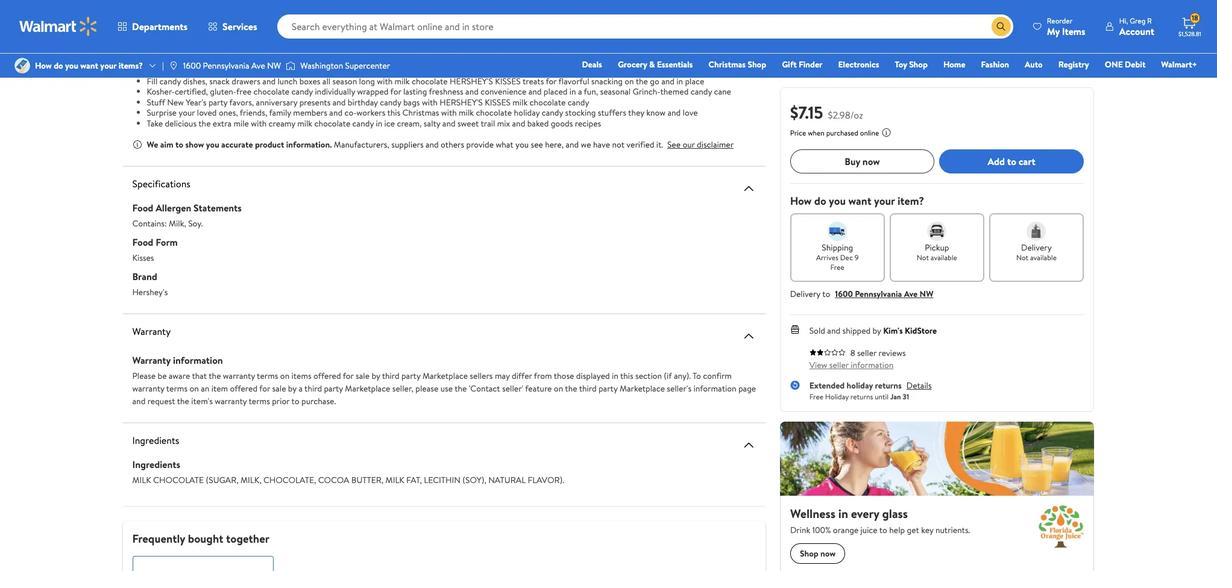 Task type: vqa. For each thing, say whether or not it's contained in the screenshot.
store
no



Task type: locate. For each thing, give the bounding box(es) containing it.
2 vertical spatial warranty
[[215, 396, 247, 408]]

want left items?
[[80, 60, 98, 72]]

1 vertical spatial stocking
[[565, 107, 596, 119]]

electronics
[[839, 59, 880, 71]]

0 vertical spatial use
[[571, 31, 583, 43]]

stuffer
[[682, 31, 707, 43]]

stocking inside contains one (1) 2.4 oz. plastic candy cane filled with hershey's kisses grinch milk chocolate candy fill candy dishes, snack drawers and lunch boxes all season long with milk chocolate hershey's kisses treats for flavorful snacking on the go and in place kosher-certified, gluten-free chocolate candy individually wrapped for lasting freshness and convenience and placed in a fun, seasonal grinch-themed candy cane stuff new year's party favors, anniversary presents and birthday candy bags with hershey's kisses milk chocolate candy surprise your loved ones, friends, family members and co-workers this christmas with milk chocolate holiday candy stocking stuffers they know and love take delicious the extra mile with creamy milk chocolate candy in ice cream, salty and sweet trail mix and baked goods recipes
[[565, 107, 596, 119]]

free left holiday
[[810, 392, 824, 402]]

1 horizontal spatial ave
[[905, 288, 919, 300]]

love up exciting at the left of page
[[439, 5, 454, 17]]

not inside delivery not available
[[1017, 253, 1029, 263]]

0 vertical spatial wrapped
[[500, 5, 532, 17]]

(soy),
[[463, 475, 487, 487]]

2 milk from the left
[[386, 475, 405, 487]]

free down shipping in the top right of the page
[[831, 262, 845, 273]]

on down those
[[554, 383, 564, 395]]

terms left prior
[[249, 396, 270, 408]]

for inside these hershey's kisses milk chocolate treats are the classic candy you know and love individually wrapped in festive grinch-themed red and green foils and placed in a grinch-topped candy cane for a fun seasonal twist. certified kosher, gluten-free hershey's kisses chocolate candies are a snack that delights kids and adults alike. fill your candy dishes, lunch boxes and snack drawers at home and work with these fun, exciting milk chocolate morsels, or use the full cane as a stocking stuffer or party favor that perfectly sets the christmas mood.
[[232, 18, 243, 30]]

to inside warranty information please be aware that the warranty terms on items offered for sale by third party marketplace sellers may differ from those displayed in this section (if any). to confirm warranty terms on an item offered for sale by a third party marketplace seller, please use the 'contact seller' feature on the third party marketplace seller's information page and request the item's warranty terms prior to purchase.
[[292, 396, 300, 408]]

1 vertical spatial do
[[815, 194, 827, 209]]

available inside pickup not available
[[932, 253, 958, 263]]

home
[[944, 59, 966, 71]]

extended
[[810, 380, 846, 392]]

cane up sets
[[213, 18, 230, 30]]

holiday down view seller information link
[[848, 380, 874, 392]]

1 vertical spatial holiday
[[848, 380, 874, 392]]

drawers inside contains one (1) 2.4 oz. plastic candy cane filled with hershey's kisses grinch milk chocolate candy fill candy dishes, snack drawers and lunch boxes all season long with milk chocolate hershey's kisses treats for flavorful snacking on the go and in place kosher-certified, gluten-free chocolate candy individually wrapped for lasting freshness and convenience and placed in a fun, seasonal grinch-themed candy cane stuff new year's party favors, anniversary presents and birthday candy bags with hershey's kisses milk chocolate candy surprise your loved ones, friends, family members and co-workers this christmas with milk chocolate holiday candy stocking stuffers they know and love take delicious the extra mile with creamy milk chocolate candy in ice cream, salty and sweet trail mix and baked goods recipes
[[232, 75, 261, 87]]

0 horizontal spatial offered
[[230, 383, 258, 395]]

and right mix
[[512, 117, 526, 129]]

confirm
[[703, 370, 732, 382]]

1 vertical spatial this
[[621, 370, 634, 382]]

delivery for not
[[1022, 242, 1053, 254]]

1 vertical spatial seasonal
[[600, 86, 631, 98]]

1 vertical spatial by
[[372, 370, 380, 382]]

treats right candy
[[523, 75, 544, 87]]

marketplace left seller,
[[345, 383, 391, 395]]

not down intent image for delivery
[[1017, 253, 1029, 263]]

available inside delivery not available
[[1031, 253, 1058, 263]]

treats up "twist."
[[286, 5, 308, 17]]

1 horizontal spatial do
[[815, 194, 827, 209]]

or down adults
[[709, 31, 717, 43]]

items?
[[119, 60, 143, 72]]

wrapped up the morsels,
[[500, 5, 532, 17]]

and down the fun
[[247, 31, 260, 43]]

1 horizontal spatial stocking
[[648, 31, 680, 43]]

and down season
[[333, 96, 346, 108]]

0 horizontal spatial shop
[[748, 59, 767, 71]]

drawers inside these hershey's kisses milk chocolate treats are the classic candy you know and love individually wrapped in festive grinch-themed red and green foils and placed in a grinch-topped candy cane for a fun seasonal twist. certified kosher, gluten-free hershey's kisses chocolate candies are a snack that delights kids and adults alike. fill your candy dishes, lunch boxes and snack drawers at home and work with these fun, exciting milk chocolate morsels, or use the full cane as a stocking stuffer or party favor that perfectly sets the christmas mood.
[[285, 31, 314, 43]]

0 horizontal spatial this
[[388, 107, 401, 119]]

love inside these hershey's kisses milk chocolate treats are the classic candy you know and love individually wrapped in festive grinch-themed red and green foils and placed in a grinch-topped candy cane for a fun seasonal twist. certified kosher, gluten-free hershey's kisses chocolate candies are a snack that delights kids and adults alike. fill your candy dishes, lunch boxes and snack drawers at home and work with these fun, exciting milk chocolate morsels, or use the full cane as a stocking stuffer or party favor that perfectly sets the christmas mood.
[[439, 5, 454, 17]]

1 vertical spatial placed
[[544, 86, 568, 98]]

0 horizontal spatial themed
[[597, 5, 626, 17]]

family
[[269, 107, 291, 119]]

0 horizontal spatial delivery
[[791, 288, 821, 300]]

this inside contains one (1) 2.4 oz. plastic candy cane filled with hershey's kisses grinch milk chocolate candy fill candy dishes, snack drawers and lunch boxes all season long with milk chocolate hershey's kisses treats for flavorful snacking on the go and in place kosher-certified, gluten-free chocolate candy individually wrapped for lasting freshness and convenience and placed in a fun, seasonal grinch-themed candy cane stuff new year's party favors, anniversary presents and birthday candy bags with hershey's kisses milk chocolate candy surprise your loved ones, friends, family members and co-workers this christmas with milk chocolate holiday candy stocking stuffers they know and love take delicious the extra mile with creamy milk chocolate candy in ice cream, salty and sweet trail mix and baked goods recipes
[[388, 107, 401, 119]]

1 vertical spatial food
[[132, 236, 153, 249]]

gluten- up these
[[384, 18, 411, 30]]

pennsylvania down sets
[[203, 60, 249, 72]]

0 horizontal spatial do
[[54, 60, 63, 72]]

2 available from the left
[[1031, 253, 1058, 263]]

flavorful
[[559, 75, 590, 87]]

snack up full
[[590, 18, 611, 30]]

themed
[[597, 5, 626, 17], [661, 86, 689, 98]]

aim
[[160, 139, 174, 151]]

milk left fat,
[[386, 475, 405, 487]]

ave up kidstore
[[905, 288, 919, 300]]

fashion
[[982, 59, 1010, 71]]

1 vertical spatial know
[[647, 107, 666, 119]]

available for delivery
[[1031, 253, 1058, 263]]

1 horizontal spatial not
[[1017, 253, 1029, 263]]

and down chocolate
[[466, 86, 479, 98]]

with right work
[[384, 31, 400, 43]]

seasonal right the fun
[[265, 18, 296, 30]]

one debit link
[[1100, 58, 1152, 71]]

christmas down the alike.
[[709, 59, 746, 71]]

home link
[[938, 58, 972, 71]]

they
[[629, 107, 645, 119]]

on
[[625, 75, 634, 87], [280, 370, 290, 382], [190, 383, 199, 395], [554, 383, 564, 395]]

displayed
[[577, 370, 610, 382]]

candy down topped
[[151, 31, 172, 43]]

milk,
[[169, 218, 186, 230]]

dishes, up the year's
[[183, 75, 207, 87]]

1 vertical spatial terms
[[166, 383, 188, 395]]

do up shipping in the top right of the page
[[815, 194, 827, 209]]

individually inside these hershey's kisses milk chocolate treats are the classic candy you know and love individually wrapped in festive grinch-themed red and green foils and placed in a grinch-topped candy cane for a fun seasonal twist. certified kosher, gluten-free hershey's kisses chocolate candies are a snack that delights kids and adults alike. fill your candy dishes, lunch boxes and snack drawers at home and work with these fun, exciting milk chocolate morsels, or use the full cane as a stocking stuffer or party favor that perfectly sets the christmas mood.
[[456, 5, 498, 17]]

delivery not available
[[1017, 242, 1058, 263]]

1 vertical spatial gluten-
[[210, 86, 236, 98]]

 image for how do you want your items?
[[14, 58, 30, 74]]

in left festive
[[534, 5, 541, 17]]

available
[[932, 253, 958, 263], [1031, 253, 1058, 263]]

shop left gift
[[748, 59, 767, 71]]

allergen
[[156, 201, 191, 215]]

year's
[[186, 96, 207, 108]]

to inside button
[[1008, 155, 1017, 168]]

1 shop from the left
[[748, 59, 767, 71]]

holiday inside extended holiday returns details free holiday returns until jan 31
[[848, 380, 874, 392]]

seller down 2.125 stars out of 5, based on 8 seller reviews element in the right of the page
[[830, 360, 850, 372]]

1 horizontal spatial wrapped
[[500, 5, 532, 17]]

snack down '1600 pennsylvania ave nw'
[[209, 75, 230, 87]]

aware
[[169, 370, 190, 382]]

delivery up sold
[[791, 288, 821, 300]]

love down place
[[683, 107, 698, 119]]

christmas down lasting
[[403, 107, 439, 119]]

lunch
[[201, 31, 222, 43], [278, 75, 298, 87]]

2 vertical spatial by
[[288, 383, 297, 395]]

Walmart Site-Wide search field
[[277, 14, 1014, 39]]

31
[[904, 392, 910, 402]]

2 not from the left
[[1017, 253, 1029, 263]]

 image
[[169, 61, 178, 71]]

1 horizontal spatial offered
[[314, 370, 341, 382]]

0 horizontal spatial stocking
[[565, 107, 596, 119]]

the left full
[[585, 31, 597, 43]]

search icon image
[[997, 22, 1007, 31]]

ingredients inside ingredients milk chocolate (sugar, milk, chocolate, cocoa butter, milk fat, lecithin (soy), natural flavor).
[[132, 458, 180, 472]]

ave
[[251, 60, 265, 72], [905, 288, 919, 300]]

a right 'candies'
[[584, 18, 588, 30]]

free inside contains one (1) 2.4 oz. plastic candy cane filled with hershey's kisses grinch milk chocolate candy fill candy dishes, snack drawers and lunch boxes all season long with milk chocolate hershey's kisses treats for flavorful snacking on the go and in place kosher-certified, gluten-free chocolate candy individually wrapped for lasting freshness and convenience and placed in a fun, seasonal grinch-themed candy cane stuff new year's party favors, anniversary presents and birthday candy bags with hershey's kisses milk chocolate candy surprise your loved ones, friends, family members and co-workers this christmas with milk chocolate holiday candy stocking stuffers they know and love take delicious the extra mile with creamy milk chocolate candy in ice cream, salty and sweet trail mix and baked goods recipes
[[236, 86, 252, 98]]

your
[[132, 31, 149, 43], [100, 60, 117, 72], [179, 107, 195, 119], [875, 194, 896, 209]]

0 horizontal spatial milk
[[132, 475, 151, 487]]

this
[[388, 107, 401, 119], [621, 370, 634, 382]]

my
[[1048, 24, 1060, 38]]

and left work
[[348, 31, 362, 43]]

1 horizontal spatial grinch-
[[569, 5, 597, 17]]

christmas shop link
[[704, 58, 772, 71]]

electronics link
[[833, 58, 885, 71]]

hershey's
[[156, 5, 200, 17], [428, 18, 472, 30], [338, 65, 382, 77], [450, 75, 493, 87], [440, 96, 483, 108]]

wrapped inside these hershey's kisses milk chocolate treats are the classic candy you know and love individually wrapped in festive grinch-themed red and green foils and placed in a grinch-topped candy cane for a fun seasonal twist. certified kosher, gluten-free hershey's kisses chocolate candies are a snack that delights kids and adults alike. fill your candy dishes, lunch boxes and snack drawers at home and work with these fun, exciting milk chocolate morsels, or use the full cane as a stocking stuffer or party favor that perfectly sets the christmas mood.
[[500, 5, 532, 17]]

to
[[693, 370, 701, 382]]

view seller information link
[[810, 360, 894, 372]]

0 vertical spatial do
[[54, 60, 63, 72]]

1 horizontal spatial seller
[[858, 347, 877, 360]]

0 horizontal spatial free
[[236, 86, 252, 98]]

delicious
[[165, 117, 197, 129]]

warranty down item
[[215, 396, 247, 408]]

frequently bought together
[[132, 531, 270, 547]]

0 horizontal spatial seasonal
[[265, 18, 296, 30]]

how down walmart image
[[35, 60, 52, 72]]

free down "plastic" at the top of page
[[236, 86, 252, 98]]

you
[[387, 5, 400, 17], [65, 60, 78, 72], [206, 139, 219, 151], [516, 139, 529, 151], [830, 194, 847, 209]]

0 horizontal spatial love
[[439, 5, 454, 17]]

use left full
[[571, 31, 583, 43]]

filled
[[301, 65, 319, 77]]

dishes,
[[174, 31, 199, 43], [183, 75, 207, 87]]

deals link
[[577, 58, 608, 71]]

2 ingredients from the top
[[132, 458, 180, 472]]

party inside these hershey's kisses milk chocolate treats are the classic candy you know and love individually wrapped in festive grinch-themed red and green foils and placed in a grinch-topped candy cane for a fun seasonal twist. certified kosher, gluten-free hershey's kisses chocolate candies are a snack that delights kids and adults alike. fill your candy dishes, lunch boxes and snack drawers at home and work with these fun, exciting milk chocolate morsels, or use the full cane as a stocking stuffer or party favor that perfectly sets the christmas mood.
[[719, 31, 738, 43]]

kids
[[662, 18, 676, 30]]

2 horizontal spatial snack
[[590, 18, 611, 30]]

how right specifications icon
[[791, 194, 812, 209]]

shipping arrives dec 9 free
[[817, 242, 860, 273]]

1 vertical spatial christmas
[[709, 59, 746, 71]]

members
[[293, 107, 328, 119]]

1 vertical spatial use
[[441, 383, 453, 395]]

buy now
[[846, 155, 881, 168]]

1 ingredients from the top
[[132, 434, 179, 448]]

your inside these hershey's kisses milk chocolate treats are the classic candy you know and love individually wrapped in festive grinch-themed red and green foils and placed in a grinch-topped candy cane for a fun seasonal twist. certified kosher, gluten-free hershey's kisses chocolate candies are a snack that delights kids and adults alike. fill your candy dishes, lunch boxes and snack drawers at home and work with these fun, exciting milk chocolate morsels, or use the full cane as a stocking stuffer or party favor that perfectly sets the christmas mood.
[[132, 31, 149, 43]]

candy down "flavorful"
[[568, 96, 590, 108]]

new
[[167, 96, 184, 108]]

0 vertical spatial know
[[402, 5, 422, 17]]

not for pickup
[[918, 253, 930, 263]]

1 vertical spatial free
[[810, 392, 824, 402]]

0 vertical spatial snack
[[590, 18, 611, 30]]

this inside warranty information please be aware that the warranty terms on items offered for sale by third party marketplace sellers may differ from those displayed in this section (if any). to confirm warranty terms on an item offered for sale by a third party marketplace seller, please use the 'contact seller' feature on the third party marketplace seller's information page and request the item's warranty terms prior to purchase.
[[621, 370, 634, 382]]

price when purchased online
[[791, 128, 880, 138]]

2 or from the left
[[709, 31, 717, 43]]

seller right 8
[[858, 347, 877, 360]]

sellers
[[470, 370, 493, 382]]

wrapped up workers
[[357, 86, 389, 98]]

1 food from the top
[[132, 201, 153, 215]]

know right they in the top of the page
[[647, 107, 666, 119]]

christmas up "plastic" at the top of page
[[237, 43, 274, 55]]

and up the delights
[[642, 5, 656, 17]]

2 horizontal spatial that
[[613, 18, 628, 30]]

0 vertical spatial sale
[[356, 370, 370, 382]]

delivery for to
[[791, 288, 821, 300]]

a inside warranty information please be aware that the warranty terms on items offered for sale by third party marketplace sellers may differ from those displayed in this section (if any). to confirm warranty terms on an item offered for sale by a third party marketplace seller, please use the 'contact seller' feature on the third party marketplace seller's information page and request the item's warranty terms prior to purchase.
[[299, 383, 303, 395]]

kim's
[[884, 325, 904, 337]]

1600
[[183, 60, 201, 72], [836, 288, 854, 300]]

know inside these hershey's kisses milk chocolate treats are the classic candy you know and love individually wrapped in festive grinch-themed red and green foils and placed in a grinch-topped candy cane for a fun seasonal twist. certified kosher, gluten-free hershey's kisses chocolate candies are a snack that delights kids and adults alike. fill your candy dishes, lunch boxes and snack drawers at home and work with these fun, exciting milk chocolate morsels, or use the full cane as a stocking stuffer or party favor that perfectly sets the christmas mood.
[[402, 5, 422, 17]]

0 horizontal spatial sale
[[272, 383, 286, 395]]

0 vertical spatial gluten-
[[384, 18, 411, 30]]

do for how do you want your item?
[[815, 194, 827, 209]]

christmas shop
[[709, 59, 767, 71]]

terms up prior
[[257, 370, 278, 382]]

walmart image
[[19, 17, 98, 36]]

2 warranty from the top
[[132, 354, 171, 367]]

snack inside contains one (1) 2.4 oz. plastic candy cane filled with hershey's kisses grinch milk chocolate candy fill candy dishes, snack drawers and lunch boxes all season long with milk chocolate hershey's kisses treats for flavorful snacking on the go and in place kosher-certified, gluten-free chocolate candy individually wrapped for lasting freshness and convenience and placed in a fun, seasonal grinch-themed candy cane stuff new year's party favors, anniversary presents and birthday candy bags with hershey's kisses milk chocolate candy surprise your loved ones, friends, family members and co-workers this christmas with milk chocolate holiday candy stocking stuffers they know and love take delicious the extra mile with creamy milk chocolate candy in ice cream, salty and sweet trail mix and baked goods recipes
[[209, 75, 230, 87]]

reorder my items
[[1048, 15, 1086, 38]]

(if
[[664, 370, 672, 382]]

$7.15 $2.98/oz
[[791, 101, 864, 124]]

chocolate,
[[264, 475, 316, 487]]

are up "twist."
[[310, 5, 321, 17]]

item?
[[898, 194, 925, 209]]

stocking inside these hershey's kisses milk chocolate treats are the classic candy you know and love individually wrapped in festive grinch-themed red and green foils and placed in a grinch-topped candy cane for a fun seasonal twist. certified kosher, gluten-free hershey's kisses chocolate candies are a snack that delights kids and adults alike. fill your candy dishes, lunch boxes and snack drawers at home and work with these fun, exciting milk chocolate morsels, or use the full cane as a stocking stuffer or party favor that perfectly sets the christmas mood.
[[648, 31, 680, 43]]

these
[[132, 5, 154, 17]]

0 vertical spatial free
[[831, 262, 845, 273]]

and right sold
[[828, 325, 841, 337]]

 image
[[14, 58, 30, 74], [286, 60, 296, 72]]

shop for toy shop
[[910, 59, 928, 71]]

1 vertical spatial fill
[[147, 75, 158, 87]]

others
[[441, 139, 465, 151]]

reorder
[[1048, 15, 1073, 26]]

with inside these hershey's kisses milk chocolate treats are the classic candy you know and love individually wrapped in festive grinch-themed red and green foils and placed in a grinch-topped candy cane for a fun seasonal twist. certified kosher, gluten-free hershey's kisses chocolate candies are a snack that delights kids and adults alike. fill your candy dishes, lunch boxes and snack drawers at home and work with these fun, exciting milk chocolate morsels, or use the full cane as a stocking stuffer or party favor that perfectly sets the christmas mood.
[[384, 31, 400, 43]]

0 horizontal spatial seller
[[830, 360, 850, 372]]

1 horizontal spatial placed
[[714, 5, 738, 17]]

terms down aware
[[166, 383, 188, 395]]

lunch inside contains one (1) 2.4 oz. plastic candy cane filled with hershey's kisses grinch milk chocolate candy fill candy dishes, snack drawers and lunch boxes all season long with milk chocolate hershey's kisses treats for flavorful snacking on the go and in place kosher-certified, gluten-free chocolate candy individually wrapped for lasting freshness and convenience and placed in a fun, seasonal grinch-themed candy cane stuff new year's party favors, anniversary presents and birthday candy bags with hershey's kisses milk chocolate candy surprise your loved ones, friends, family members and co-workers this christmas with milk chocolate holiday candy stocking stuffers they know and love take delicious the extra mile with creamy milk chocolate candy in ice cream, salty and sweet trail mix and baked goods recipes
[[278, 75, 298, 87]]

milk
[[230, 5, 246, 17], [473, 31, 488, 43], [395, 75, 410, 87], [513, 96, 528, 108], [459, 107, 474, 119], [297, 117, 313, 129]]

0 vertical spatial placed
[[714, 5, 738, 17]]

2 vertical spatial snack
[[209, 75, 230, 87]]

1 horizontal spatial are
[[570, 18, 582, 30]]

1 vertical spatial drawers
[[232, 75, 261, 87]]

information
[[173, 354, 223, 367], [852, 360, 894, 372], [694, 383, 737, 395]]

shop inside toy shop link
[[910, 59, 928, 71]]

0 horizontal spatial drawers
[[232, 75, 261, 87]]

warranty image
[[742, 329, 756, 344]]

section
[[636, 370, 662, 382]]

on left an at the bottom
[[190, 383, 199, 395]]

reviews
[[879, 347, 907, 360]]

0 horizontal spatial individually
[[315, 86, 355, 98]]

1 available from the left
[[932, 253, 958, 263]]

ingredients image
[[742, 439, 756, 453]]

8
[[851, 347, 856, 360]]

free inside extended holiday returns details free holiday returns until jan 31
[[810, 392, 824, 402]]

boxes
[[224, 31, 245, 43], [300, 75, 321, 87]]

1 horizontal spatial drawers
[[285, 31, 314, 43]]

themed left red at the right of the page
[[597, 5, 626, 17]]

free
[[411, 18, 426, 30], [236, 86, 252, 98]]

fill up stuff at top left
[[147, 75, 158, 87]]

ingredients for ingredients milk chocolate (sugar, milk, chocolate, cocoa butter, milk fat, lecithin (soy), natural flavor).
[[132, 458, 180, 472]]

1 horizontal spatial free
[[831, 262, 845, 273]]

snack up mood.
[[262, 31, 283, 43]]

 image down mood.
[[286, 60, 296, 72]]

18
[[1192, 13, 1199, 23]]

0 vertical spatial stocking
[[648, 31, 680, 43]]

kisses up mix
[[485, 96, 511, 108]]

warranty
[[132, 325, 171, 338], [132, 354, 171, 367]]

intent image for shipping image
[[829, 222, 848, 241]]

to down arrives
[[823, 288, 831, 300]]

lunch inside these hershey's kisses milk chocolate treats are the classic candy you know and love individually wrapped in festive grinch-themed red and green foils and placed in a grinch-topped candy cane for a fun seasonal twist. certified kosher, gluten-free hershey's kisses chocolate candies are a snack that delights kids and adults alike. fill your candy dishes, lunch boxes and snack drawers at home and work with these fun, exciting milk chocolate morsels, or use the full cane as a stocking stuffer or party favor that perfectly sets the christmas mood.
[[201, 31, 222, 43]]

milk up information.
[[297, 117, 313, 129]]

with right filled
[[321, 65, 336, 77]]

1 horizontal spatial free
[[411, 18, 426, 30]]

1 horizontal spatial returns
[[876, 380, 903, 392]]

shipped
[[843, 325, 871, 337]]

free inside shipping arrives dec 9 free
[[831, 262, 845, 273]]

kisses
[[202, 5, 228, 17], [474, 18, 501, 30], [384, 65, 409, 77], [495, 75, 521, 87], [485, 96, 511, 108]]

candy down birthday at left
[[353, 117, 374, 129]]

food up kisses
[[132, 236, 153, 249]]

sweet
[[458, 117, 479, 129]]

1 horizontal spatial 1600
[[836, 288, 854, 300]]

2 horizontal spatial christmas
[[709, 59, 746, 71]]

you down walmart image
[[65, 60, 78, 72]]

see
[[668, 139, 681, 151]]

delivery inside delivery not available
[[1022, 242, 1053, 254]]

1 horizontal spatial christmas
[[403, 107, 439, 119]]

seasonal up stuffers
[[600, 86, 631, 98]]

stocking
[[648, 31, 680, 43], [565, 107, 596, 119]]

0 vertical spatial individually
[[456, 5, 498, 17]]

christmas inside these hershey's kisses milk chocolate treats are the classic candy you know and love individually wrapped in festive grinch-themed red and green foils and placed in a grinch-topped candy cane for a fun seasonal twist. certified kosher, gluten-free hershey's kisses chocolate candies are a snack that delights kids and adults alike. fill your candy dishes, lunch boxes and snack drawers at home and work with these fun, exciting milk chocolate morsels, or use the full cane as a stocking stuffer or party favor that perfectly sets the christmas mood.
[[237, 43, 274, 55]]

lunch up sets
[[201, 31, 222, 43]]

0 horizontal spatial christmas
[[237, 43, 274, 55]]

free up these
[[411, 18, 426, 30]]

milk up baked
[[513, 96, 528, 108]]

0 vertical spatial boxes
[[224, 31, 245, 43]]

christmas inside contains one (1) 2.4 oz. plastic candy cane filled with hershey's kisses grinch milk chocolate candy fill candy dishes, snack drawers and lunch boxes all season long with milk chocolate hershey's kisses treats for flavorful snacking on the go and in place kosher-certified, gluten-free chocolate candy individually wrapped for lasting freshness and convenience and placed in a fun, seasonal grinch-themed candy cane stuff new year's party favors, anniversary presents and birthday candy bags with hershey's kisses milk chocolate candy surprise your loved ones, friends, family members and co-workers this christmas with milk chocolate holiday candy stocking stuffers they know and love take delicious the extra mile with creamy milk chocolate candy in ice cream, salty and sweet trail mix and baked goods recipes
[[403, 107, 439, 119]]

2 shop from the left
[[910, 59, 928, 71]]

1 vertical spatial ave
[[905, 288, 919, 300]]

terms
[[257, 370, 278, 382], [166, 383, 188, 395], [249, 396, 270, 408]]

0 vertical spatial love
[[439, 5, 454, 17]]

and inside warranty information please be aware that the warranty terms on items offered for sale by third party marketplace sellers may differ from those displayed in this section (if any). to confirm warranty terms on an item offered for sale by a third party marketplace seller, please use the 'contact seller' feature on the third party marketplace seller's information page and request the item's warranty terms prior to purchase.
[[132, 396, 146, 408]]

1 vertical spatial wrapped
[[357, 86, 389, 98]]

birthday
[[348, 96, 378, 108]]

that up |
[[153, 43, 169, 55]]

boxes inside contains one (1) 2.4 oz. plastic candy cane filled with hershey's kisses grinch milk chocolate candy fill candy dishes, snack drawers and lunch boxes all season long with milk chocolate hershey's kisses treats for flavorful snacking on the go and in place kosher-certified, gluten-free chocolate candy individually wrapped for lasting freshness and convenience and placed in a fun, seasonal grinch-themed candy cane stuff new year's party favors, anniversary presents and birthday candy bags with hershey's kisses milk chocolate candy surprise your loved ones, friends, family members and co-workers this christmas with milk chocolate holiday candy stocking stuffers they know and love take delicious the extra mile with creamy milk chocolate candy in ice cream, salty and sweet trail mix and baked goods recipes
[[300, 75, 321, 87]]

0 horizontal spatial are
[[310, 5, 321, 17]]

the right sets
[[223, 43, 235, 55]]

1 horizontal spatial fill
[[739, 18, 750, 30]]

and left 'co-'
[[330, 107, 343, 119]]

see
[[531, 139, 543, 151]]

0 vertical spatial this
[[388, 107, 401, 119]]

1 vertical spatial that
[[153, 43, 169, 55]]

2 horizontal spatial by
[[873, 325, 882, 337]]

1 vertical spatial sale
[[272, 383, 286, 395]]

want for item?
[[849, 194, 872, 209]]

you right classic
[[387, 5, 400, 17]]

1 horizontal spatial available
[[1031, 253, 1058, 263]]

1 warranty from the top
[[132, 325, 171, 338]]

use right please
[[441, 383, 453, 395]]

1 or from the left
[[561, 31, 569, 43]]

ingredients for ingredients
[[132, 434, 179, 448]]

seller'
[[502, 383, 524, 395]]

not inside pickup not available
[[918, 253, 930, 263]]

$2.98/oz
[[829, 109, 864, 122]]

offered right item
[[230, 383, 258, 395]]

holiday
[[514, 107, 540, 119], [848, 380, 874, 392]]

gift
[[782, 59, 797, 71]]

0 horizontal spatial want
[[80, 60, 98, 72]]

sale
[[356, 370, 370, 382], [272, 383, 286, 395]]

1 horizontal spatial lunch
[[278, 75, 298, 87]]

1 not from the left
[[918, 253, 930, 263]]

fashion link
[[976, 58, 1015, 71]]

long
[[359, 75, 375, 87]]

1 vertical spatial ingredients
[[132, 458, 180, 472]]

boxes inside these hershey's kisses milk chocolate treats are the classic candy you know and love individually wrapped in festive grinch-themed red and green foils and placed in a grinch-topped candy cane for a fun seasonal twist. certified kosher, gluten-free hershey's kisses chocolate candies are a snack that delights kids and adults alike. fill your candy dishes, lunch boxes and snack drawers at home and work with these fun, exciting milk chocolate morsels, or use the full cane as a stocking stuffer or party favor that perfectly sets the christmas mood.
[[224, 31, 245, 43]]

1 horizontal spatial holiday
[[848, 380, 874, 392]]

treats inside these hershey's kisses milk chocolate treats are the classic candy you know and love individually wrapped in festive grinch-themed red and green foils and placed in a grinch-topped candy cane for a fun seasonal twist. certified kosher, gluten-free hershey's kisses chocolate candies are a snack that delights kids and adults alike. fill your candy dishes, lunch boxes and snack drawers at home and work with these fun, exciting milk chocolate morsels, or use the full cane as a stocking stuffer or party favor that perfectly sets the christmas mood.
[[286, 5, 308, 17]]

shop inside "christmas shop" 'link'
[[748, 59, 767, 71]]

1 horizontal spatial or
[[709, 31, 717, 43]]

0 vertical spatial by
[[873, 325, 882, 337]]

0 vertical spatial ingredients
[[132, 434, 179, 448]]

0 vertical spatial themed
[[597, 5, 626, 17]]

that inside warranty information please be aware that the warranty terms on items offered for sale by third party marketplace sellers may differ from those displayed in this section (if any). to confirm warranty terms on an item offered for sale by a third party marketplace seller, please use the 'contact seller' feature on the third party marketplace seller's information page and request the item's warranty terms prior to purchase.
[[192, 370, 207, 382]]

1 vertical spatial free
[[236, 86, 252, 98]]

freshness
[[429, 86, 464, 98]]

provide
[[467, 139, 494, 151]]

services
[[223, 20, 257, 33]]

boxes left all
[[300, 75, 321, 87]]

the left the item's
[[177, 396, 189, 408]]

1 horizontal spatial delivery
[[1022, 242, 1053, 254]]

a
[[749, 5, 753, 17], [245, 18, 249, 30], [584, 18, 588, 30], [642, 31, 646, 43], [578, 86, 582, 98], [299, 383, 303, 395]]

the up certified
[[323, 5, 335, 17]]

fun, inside these hershey's kisses milk chocolate treats are the classic candy you know and love individually wrapped in festive grinch-themed red and green foils and placed in a grinch-topped candy cane for a fun seasonal twist. certified kosher, gluten-free hershey's kisses chocolate candies are a snack that delights kids and adults alike. fill your candy dishes, lunch boxes and snack drawers at home and work with these fun, exciting milk chocolate morsels, or use the full cane as a stocking stuffer or party favor that perfectly sets the christmas mood.
[[424, 31, 439, 43]]

in right displayed
[[612, 370, 619, 382]]

warranty inside warranty information please be aware that the warranty terms on items offered for sale by third party marketplace sellers may differ from those displayed in this section (if any). to confirm warranty terms on an item offered for sale by a third party marketplace seller, please use the 'contact seller' feature on the third party marketplace seller's information page and request the item's warranty terms prior to purchase.
[[132, 354, 171, 367]]

ones,
[[219, 107, 238, 119]]

2 vertical spatial that
[[192, 370, 207, 382]]

intent image for delivery image
[[1028, 222, 1047, 241]]

a down items
[[299, 383, 303, 395]]

fun, inside contains one (1) 2.4 oz. plastic candy cane filled with hershey's kisses grinch milk chocolate candy fill candy dishes, snack drawers and lunch boxes all season long with milk chocolate hershey's kisses treats for flavorful snacking on the go and in place kosher-certified, gluten-free chocolate candy individually wrapped for lasting freshness and convenience and placed in a fun, seasonal grinch-themed candy cane stuff new year's party favors, anniversary presents and birthday candy bags with hershey's kisses milk chocolate candy surprise your loved ones, friends, family members and co-workers this christmas with milk chocolate holiday candy stocking stuffers they know and love take delicious the extra mile with creamy milk chocolate candy in ice cream, salty and sweet trail mix and baked goods recipes
[[584, 86, 598, 98]]

1 horizontal spatial how
[[791, 194, 812, 209]]

warranty down hershey's
[[132, 325, 171, 338]]

twist.
[[298, 18, 318, 30]]

fill right the alike.
[[739, 18, 750, 30]]

milk
[[132, 475, 151, 487], [386, 475, 405, 487]]

grinch- right festive
[[569, 5, 597, 17]]

candy right topped
[[189, 18, 211, 30]]

0 vertical spatial lunch
[[201, 31, 222, 43]]

$1,528.81
[[1179, 30, 1202, 38]]

holiday inside contains one (1) 2.4 oz. plastic candy cane filled with hershey's kisses grinch milk chocolate candy fill candy dishes, snack drawers and lunch boxes all season long with milk chocolate hershey's kisses treats for flavorful snacking on the go and in place kosher-certified, gluten-free chocolate candy individually wrapped for lasting freshness and convenience and placed in a fun, seasonal grinch-themed candy cane stuff new year's party favors, anniversary presents and birthday candy bags with hershey's kisses milk chocolate candy surprise your loved ones, friends, family members and co-workers this christmas with milk chocolate holiday candy stocking stuffers they know and love take delicious the extra mile with creamy milk chocolate candy in ice cream, salty and sweet trail mix and baked goods recipes
[[514, 107, 540, 119]]

individually
[[456, 5, 498, 17], [315, 86, 355, 98]]

2 food from the top
[[132, 236, 153, 249]]

dishes, up 'perfectly'
[[174, 31, 199, 43]]



Task type: describe. For each thing, give the bounding box(es) containing it.
in up "christmas shop" 'link'
[[740, 5, 747, 17]]

in inside warranty information please be aware that the warranty terms on items offered for sale by third party marketplace sellers may differ from those displayed in this section (if any). to confirm warranty terms on an item offered for sale by a third party marketplace seller, please use the 'contact seller' feature on the third party marketplace seller's information page and request the item's warranty terms prior to purchase.
[[612, 370, 619, 382]]

know inside contains one (1) 2.4 oz. plastic candy cane filled with hershey's kisses grinch milk chocolate candy fill candy dishes, snack drawers and lunch boxes all season long with milk chocolate hershey's kisses treats for flavorful snacking on the go and in place kosher-certified, gluten-free chocolate candy individually wrapped for lasting freshness and convenience and placed in a fun, seasonal grinch-themed candy cane stuff new year's party favors, anniversary presents and birthday candy bags with hershey's kisses milk chocolate candy surprise your loved ones, friends, family members and co-workers this christmas with milk chocolate holiday candy stocking stuffers they know and love take delicious the extra mile with creamy milk chocolate candy in ice cream, salty and sweet trail mix and baked goods recipes
[[647, 107, 666, 119]]

an
[[201, 383, 210, 395]]

warranty for warranty information please be aware that the warranty terms on items offered for sale by third party marketplace sellers may differ from those displayed in this section (if any). to confirm warranty terms on an item offered for sale by a third party marketplace seller, please use the 'contact seller' feature on the third party marketplace seller's information page and request the item's warranty terms prior to purchase.
[[132, 354, 171, 367]]

food allergen statements contains: milk, soy. food form kisses brand hershey's
[[132, 201, 242, 299]]

page
[[739, 383, 757, 395]]

buy now button
[[791, 150, 935, 174]]

for left "flavorful"
[[546, 75, 557, 87]]

2.125 stars out of 5, based on 8 seller reviews element
[[810, 349, 846, 356]]

disclaimer
[[697, 139, 734, 151]]

kosher-
[[147, 86, 175, 98]]

and down foils
[[678, 18, 692, 30]]

with right bags at the left top of the page
[[422, 96, 438, 108]]

the left go
[[636, 75, 648, 87]]

how for how do you want your items?
[[35, 60, 52, 72]]

home
[[326, 31, 346, 43]]

contains:
[[132, 218, 167, 230]]

shop for christmas shop
[[748, 59, 767, 71]]

candy right "plastic" at the top of page
[[258, 65, 279, 77]]

party up seller,
[[402, 370, 421, 382]]

party up purchase.
[[324, 383, 343, 395]]

sold and shipped by kim's kidstore
[[810, 325, 938, 337]]

kisses right chocolate
[[495, 75, 521, 87]]

your left item?
[[875, 194, 896, 209]]

placed inside these hershey's kisses milk chocolate treats are the classic candy you know and love individually wrapped in festive grinch-themed red and green foils and placed in a grinch-topped candy cane for a fun seasonal twist. certified kosher, gluten-free hershey's kisses chocolate candies are a snack that delights kids and adults alike. fill your candy dishes, lunch boxes and snack drawers at home and work with these fun, exciting milk chocolate morsels, or use the full cane as a stocking stuffer or party favor that perfectly sets the christmas mood.
[[714, 5, 738, 17]]

season
[[333, 75, 357, 87]]

free for extended
[[810, 392, 824, 402]]

registry link
[[1054, 58, 1095, 71]]

details
[[907, 380, 933, 392]]

we aim to show you accurate product information. manufacturers, suppliers and others provide what you see here, and we have not verified it. see our disclaimer
[[147, 139, 734, 151]]

in left ice
[[376, 117, 383, 129]]

2 horizontal spatial third
[[579, 383, 597, 395]]

washington
[[301, 60, 343, 72]]

seller for 8
[[858, 347, 877, 360]]

co-
[[345, 107, 357, 119]]

and up grinch
[[424, 5, 437, 17]]

available for pickup
[[932, 253, 958, 263]]

pickup
[[926, 242, 950, 254]]

specifications image
[[742, 182, 756, 196]]

friends,
[[240, 107, 267, 119]]

shipping
[[823, 242, 854, 254]]

foils
[[681, 5, 696, 17]]

treats inside contains one (1) 2.4 oz. plastic candy cane filled with hershey's kisses grinch milk chocolate candy fill candy dishes, snack drawers and lunch boxes all season long with milk chocolate hershey's kisses treats for flavorful snacking on the go and in place kosher-certified, gluten-free chocolate candy individually wrapped for lasting freshness and convenience and placed in a fun, seasonal grinch-themed candy cane stuff new year's party favors, anniversary presents and birthday candy bags with hershey's kisses milk chocolate candy surprise your loved ones, friends, family members and co-workers this christmas with milk chocolate holiday candy stocking stuffers they know and love take delicious the extra mile with creamy milk chocolate candy in ice cream, salty and sweet trail mix and baked goods recipes
[[523, 75, 544, 87]]

$7.15
[[791, 101, 824, 124]]

toy
[[895, 59, 908, 71]]

individually inside contains one (1) 2.4 oz. plastic candy cane filled with hershey's kisses grinch milk chocolate candy fill candy dishes, snack drawers and lunch boxes all season long with milk chocolate hershey's kisses treats for flavorful snacking on the go and in place kosher-certified, gluten-free chocolate candy individually wrapped for lasting freshness and convenience and placed in a fun, seasonal grinch-themed candy cane stuff new year's party favors, anniversary presents and birthday candy bags with hershey's kisses milk chocolate candy surprise your loved ones, friends, family members and co-workers this christmas with milk chocolate holiday candy stocking stuffers they know and love take delicious the extra mile with creamy milk chocolate candy in ice cream, salty and sweet trail mix and baked goods recipes
[[315, 86, 355, 98]]

kosher,
[[356, 18, 382, 30]]

natural
[[489, 475, 526, 487]]

and right convenience
[[529, 86, 542, 98]]

a right as at top
[[642, 31, 646, 43]]

1 vertical spatial offered
[[230, 383, 258, 395]]

want for items?
[[80, 60, 98, 72]]

cane left filled
[[281, 65, 299, 77]]

finder
[[799, 59, 823, 71]]

1 vertical spatial are
[[570, 18, 582, 30]]

request
[[148, 396, 175, 408]]

be
[[158, 370, 167, 382]]

to right aim
[[176, 139, 183, 151]]

auto
[[1025, 59, 1043, 71]]

goods
[[551, 117, 573, 129]]

and left others
[[426, 139, 439, 151]]

free inside these hershey's kisses milk chocolate treats are the classic candy you know and love individually wrapped in festive grinch-themed red and green foils and placed in a grinch-topped candy cane for a fun seasonal twist. certified kosher, gluten-free hershey's kisses chocolate candies are a snack that delights kids and adults alike. fill your candy dishes, lunch boxes and snack drawers at home and work with these fun, exciting milk chocolate morsels, or use the full cane as a stocking stuffer or party favor that perfectly sets the christmas mood.
[[411, 18, 426, 30]]

and up "see"
[[668, 107, 681, 119]]

jan
[[891, 392, 902, 402]]

0 vertical spatial warranty
[[223, 370, 255, 382]]

cane left as at top
[[613, 31, 631, 43]]

with right long
[[377, 75, 393, 87]]

frequently
[[132, 531, 185, 547]]

certified,
[[175, 86, 208, 98]]

intent image for pickup image
[[928, 222, 947, 241]]

pickup not available
[[918, 242, 958, 263]]

party down displayed
[[599, 383, 618, 395]]

fun
[[251, 18, 263, 30]]

information.
[[286, 139, 332, 151]]

delights
[[630, 18, 660, 30]]

Search search field
[[277, 14, 1014, 39]]

walmart+ link
[[1157, 58, 1203, 71]]

1 vertical spatial nw
[[921, 288, 934, 300]]

0 vertical spatial grinch-
[[569, 5, 597, 17]]

0 horizontal spatial returns
[[851, 392, 874, 402]]

0 horizontal spatial information
[[173, 354, 223, 367]]

 image for washington supercenter
[[286, 60, 296, 72]]

chocolate
[[153, 475, 204, 487]]

purchased
[[827, 128, 859, 138]]

cream,
[[397, 117, 422, 129]]

christmas inside 'link'
[[709, 59, 746, 71]]

0 vertical spatial that
[[613, 18, 628, 30]]

legal information image
[[882, 128, 892, 138]]

0 horizontal spatial nw
[[267, 60, 281, 72]]

one
[[181, 65, 195, 77]]

gluten- inside these hershey's kisses milk chocolate treats are the classic candy you know and love individually wrapped in festive grinch-themed red and green foils and placed in a grinch-topped candy cane for a fun seasonal twist. certified kosher, gluten-free hershey's kisses chocolate candies are a snack that delights kids and adults alike. fill your candy dishes, lunch boxes and snack drawers at home and work with these fun, exciting milk chocolate morsels, or use the full cane as a stocking stuffer or party favor that perfectly sets the christmas mood.
[[384, 18, 411, 30]]

kisses up the 'services'
[[202, 5, 228, 17]]

full
[[599, 31, 611, 43]]

presents
[[300, 96, 331, 108]]

gluten- inside contains one (1) 2.4 oz. plastic candy cane filled with hershey's kisses grinch milk chocolate candy fill candy dishes, snack drawers and lunch boxes all season long with milk chocolate hershey's kisses treats for flavorful snacking on the go and in place kosher-certified, gluten-free chocolate candy individually wrapped for lasting freshness and convenience and placed in a fun, seasonal grinch-themed candy cane stuff new year's party favors, anniversary presents and birthday candy bags with hershey's kisses milk chocolate candy surprise your loved ones, friends, family members and co-workers this christmas with milk chocolate holiday candy stocking stuffers they know and love take delicious the extra mile with creamy milk chocolate candy in ice cream, salty and sweet trail mix and baked goods recipes
[[210, 86, 236, 98]]

and right go
[[662, 75, 675, 87]]

grocery
[[618, 59, 648, 71]]

1 vertical spatial warranty
[[132, 383, 164, 395]]

now
[[863, 155, 881, 168]]

and left we
[[566, 139, 579, 151]]

fill inside these hershey's kisses milk chocolate treats are the classic candy you know and love individually wrapped in festive grinch-themed red and green foils and placed in a grinch-topped candy cane for a fun seasonal twist. certified kosher, gluten-free hershey's kisses chocolate candies are a snack that delights kids and adults alike. fill your candy dishes, lunch boxes and snack drawers at home and work with these fun, exciting milk chocolate morsels, or use the full cane as a stocking stuffer or party favor that perfectly sets the christmas mood.
[[739, 18, 750, 30]]

1 horizontal spatial pennsylvania
[[856, 288, 903, 300]]

not for delivery
[[1017, 253, 1029, 263]]

how do you want your items?
[[35, 60, 143, 72]]

any).
[[674, 370, 691, 382]]

0 horizontal spatial ave
[[251, 60, 265, 72]]

sets
[[206, 43, 221, 55]]

when
[[809, 128, 825, 138]]

plastic
[[233, 65, 256, 77]]

party inside contains one (1) 2.4 oz. plastic candy cane filled with hershey's kisses grinch milk chocolate candy fill candy dishes, snack drawers and lunch boxes all season long with milk chocolate hershey's kisses treats for flavorful snacking on the go and in place kosher-certified, gluten-free chocolate candy individually wrapped for lasting freshness and convenience and placed in a fun, seasonal grinch-themed candy cane stuff new year's party favors, anniversary presents and birthday candy bags with hershey's kisses milk chocolate candy surprise your loved ones, friends, family members and co-workers this christmas with milk chocolate holiday candy stocking stuffers they know and love take delicious the extra mile with creamy milk chocolate candy in ice cream, salty and sweet trail mix and baked goods recipes
[[209, 96, 228, 108]]

1 milk from the left
[[132, 475, 151, 487]]

1600 pennsylvania ave nw button
[[836, 288, 934, 300]]

1 horizontal spatial marketplace
[[423, 370, 468, 382]]

dishes, inside these hershey's kisses milk chocolate treats are the classic candy you know and love individually wrapped in festive grinch-themed red and green foils and placed in a grinch-topped candy cane for a fun seasonal twist. certified kosher, gluten-free hershey's kisses chocolate candies are a snack that delights kids and adults alike. fill your candy dishes, lunch boxes and snack drawers at home and work with these fun, exciting milk chocolate morsels, or use the full cane as a stocking stuffer or party favor that perfectly sets the christmas mood.
[[174, 31, 199, 43]]

salty
[[424, 117, 441, 129]]

gift finder
[[782, 59, 823, 71]]

you left see
[[516, 139, 529, 151]]

recipes
[[575, 117, 602, 129]]

dec
[[841, 253, 854, 263]]

we
[[581, 139, 592, 151]]

for right item
[[259, 383, 270, 395]]

flavor).
[[528, 475, 565, 487]]

gift finder link
[[777, 58, 829, 71]]

departments
[[132, 20, 188, 33]]

arrives
[[817, 253, 839, 263]]

use inside warranty information please be aware that the warranty terms on items offered for sale by third party marketplace sellers may differ from those displayed in this section (if any). to confirm warranty terms on an item offered for sale by a third party marketplace seller, please use the 'contact seller' feature on the third party marketplace seller's information page and request the item's warranty terms prior to purchase.
[[441, 383, 453, 395]]

ice
[[385, 117, 395, 129]]

items
[[292, 370, 312, 382]]

until
[[876, 392, 889, 402]]

one
[[1105, 59, 1124, 71]]

form
[[156, 236, 178, 249]]

kisses up chocolate
[[474, 18, 501, 30]]

differ
[[512, 370, 532, 382]]

lasting
[[403, 86, 427, 98]]

ingredients milk chocolate (sugar, milk, chocolate, cocoa butter, milk fat, lecithin (soy), natural flavor).
[[132, 458, 565, 487]]

convenience
[[481, 86, 527, 98]]

0 vertical spatial 1600
[[183, 60, 201, 72]]

add
[[989, 155, 1006, 168]]

themed inside contains one (1) 2.4 oz. plastic candy cane filled with hershey's kisses grinch milk chocolate candy fill candy dishes, snack drawers and lunch boxes all season long with milk chocolate hershey's kisses treats for flavorful snacking on the go and in place kosher-certified, gluten-free chocolate candy individually wrapped for lasting freshness and convenience and placed in a fun, seasonal grinch-themed candy cane stuff new year's party favors, anniversary presents and birthday candy bags with hershey's kisses milk chocolate candy surprise your loved ones, friends, family members and co-workers this christmas with milk chocolate holiday candy stocking stuffers they know and love take delicious the extra mile with creamy milk chocolate candy in ice cream, salty and sweet trail mix and baked goods recipes
[[661, 86, 689, 98]]

warranty for warranty
[[132, 325, 171, 338]]

candy down filled
[[292, 86, 313, 98]]

dishes, inside contains one (1) 2.4 oz. plastic candy cane filled with hershey's kisses grinch milk chocolate candy fill candy dishes, snack drawers and lunch boxes all season long with milk chocolate hershey's kisses treats for flavorful snacking on the go and in place kosher-certified, gluten-free chocolate candy individually wrapped for lasting freshness and convenience and placed in a fun, seasonal grinch-themed candy cane stuff new year's party favors, anniversary presents and birthday candy bags with hershey's kisses milk chocolate candy surprise your loved ones, friends, family members and co-workers this christmas with milk chocolate holiday candy stocking stuffers they know and love take delicious the extra mile with creamy milk chocolate candy in ice cream, salty and sweet trail mix and baked goods recipes
[[183, 75, 207, 87]]

hershey's
[[132, 287, 168, 299]]

2 vertical spatial terms
[[249, 396, 270, 408]]

0 horizontal spatial that
[[153, 43, 169, 55]]

in left place
[[677, 75, 683, 87]]

0 horizontal spatial marketplace
[[345, 383, 391, 395]]

you right show
[[206, 139, 219, 151]]

your left items?
[[100, 60, 117, 72]]

placed inside contains one (1) 2.4 oz. plastic candy cane filled with hershey's kisses grinch milk chocolate candy fill candy dishes, snack drawers and lunch boxes all season long with milk chocolate hershey's kisses treats for flavorful snacking on the go and in place kosher-certified, gluten-free chocolate candy individually wrapped for lasting freshness and convenience and placed in a fun, seasonal grinch-themed candy cane stuff new year's party favors, anniversary presents and birthday candy bags with hershey's kisses milk chocolate candy surprise your loved ones, friends, family members and co-workers this christmas with milk chocolate holiday candy stocking stuffers they know and love take delicious the extra mile with creamy milk chocolate candy in ice cream, salty and sweet trail mix and baked goods recipes
[[544, 86, 568, 98]]

with right mile
[[251, 117, 267, 129]]

love inside contains one (1) 2.4 oz. plastic candy cane filled with hershey's kisses grinch milk chocolate candy fill candy dishes, snack drawers and lunch boxes all season long with milk chocolate hershey's kisses treats for flavorful snacking on the go and in place kosher-certified, gluten-free chocolate candy individually wrapped for lasting freshness and convenience and placed in a fun, seasonal grinch-themed candy cane stuff new year's party favors, anniversary presents and birthday candy bags with hershey's kisses milk chocolate candy surprise your loved ones, friends, family members and co-workers this christmas with milk chocolate holiday candy stocking stuffers they know and love take delicious the extra mile with creamy milk chocolate candy in ice cream, salty and sweet trail mix and baked goods recipes
[[683, 107, 698, 119]]

candy down essentials
[[691, 86, 712, 98]]

0 vertical spatial are
[[310, 5, 321, 17]]

1 horizontal spatial by
[[372, 370, 380, 382]]

cane right place
[[714, 86, 732, 98]]

fill inside contains one (1) 2.4 oz. plastic candy cane filled with hershey's kisses grinch milk chocolate candy fill candy dishes, snack drawers and lunch boxes all season long with milk chocolate hershey's kisses treats for flavorful snacking on the go and in place kosher-certified, gluten-free chocolate candy individually wrapped for lasting freshness and convenience and placed in a fun, seasonal grinch-themed candy cane stuff new year's party favors, anniversary presents and birthday candy bags with hershey's kisses milk chocolate candy surprise your loved ones, friends, family members and co-workers this christmas with milk chocolate holiday candy stocking stuffers they know and love take delicious the extra mile with creamy milk chocolate candy in ice cream, salty and sweet trail mix and baked goods recipes
[[147, 75, 158, 87]]

wrapped inside contains one (1) 2.4 oz. plastic candy cane filled with hershey's kisses grinch milk chocolate candy fill candy dishes, snack drawers and lunch boxes all season long with milk chocolate hershey's kisses treats for flavorful snacking on the go and in place kosher-certified, gluten-free chocolate candy individually wrapped for lasting freshness and convenience and placed in a fun, seasonal grinch-themed candy cane stuff new year's party favors, anniversary presents and birthday candy bags with hershey's kisses milk chocolate candy surprise your loved ones, friends, family members and co-workers this christmas with milk chocolate holiday candy stocking stuffers they know and love take delicious the extra mile with creamy milk chocolate candy in ice cream, salty and sweet trail mix and baked goods recipes
[[357, 86, 389, 98]]

buy
[[846, 155, 861, 168]]

2 horizontal spatial marketplace
[[620, 383, 665, 395]]

use inside these hershey's kisses milk chocolate treats are the classic candy you know and love individually wrapped in festive grinch-themed red and green foils and placed in a grinch-topped candy cane for a fun seasonal twist. certified kosher, gluten-free hershey's kisses chocolate candies are a snack that delights kids and adults alike. fill your candy dishes, lunch boxes and snack drawers at home and work with these fun, exciting milk chocolate morsels, or use the full cane as a stocking stuffer or party favor that perfectly sets the christmas mood.
[[571, 31, 583, 43]]

a inside contains one (1) 2.4 oz. plastic candy cane filled with hershey's kisses grinch milk chocolate candy fill candy dishes, snack drawers and lunch boxes all season long with milk chocolate hershey's kisses treats for flavorful snacking on the go and in place kosher-certified, gluten-free chocolate candy individually wrapped for lasting freshness and convenience and placed in a fun, seasonal grinch-themed candy cane stuff new year's party favors, anniversary presents and birthday candy bags with hershey's kisses milk chocolate candy surprise your loved ones, friends, family members and co-workers this christmas with milk chocolate holiday candy stocking stuffers they know and love take delicious the extra mile with creamy milk chocolate candy in ice cream, salty and sweet trail mix and baked goods recipes
[[578, 86, 582, 98]]

candy left bags at the left top of the page
[[380, 96, 401, 108]]

grinch- inside contains one (1) 2.4 oz. plastic candy cane filled with hershey's kisses grinch milk chocolate candy fill candy dishes, snack drawers and lunch boxes all season long with milk chocolate hershey's kisses treats for flavorful snacking on the go and in place kosher-certified, gluten-free chocolate candy individually wrapped for lasting freshness and convenience and placed in a fun, seasonal grinch-themed candy cane stuff new year's party favors, anniversary presents and birthday candy bags with hershey's kisses milk chocolate candy surprise your loved ones, friends, family members and co-workers this christmas with milk chocolate holiday candy stocking stuffers they know and love take delicious the extra mile with creamy milk chocolate candy in ice cream, salty and sweet trail mix and baked goods recipes
[[633, 86, 661, 98]]

the left 'contact
[[455, 383, 467, 395]]

details button
[[907, 380, 933, 392]]

0 vertical spatial pennsylvania
[[203, 60, 249, 72]]

2 horizontal spatial information
[[852, 360, 894, 372]]

a left the fun
[[245, 18, 249, 30]]

go
[[650, 75, 660, 87]]

verified
[[627, 139, 655, 151]]

0 horizontal spatial by
[[288, 383, 297, 395]]

hi, greg r account
[[1120, 15, 1155, 38]]

on inside contains one (1) 2.4 oz. plastic candy cane filled with hershey's kisses grinch milk chocolate candy fill candy dishes, snack drawers and lunch boxes all season long with milk chocolate hershey's kisses treats for flavorful snacking on the go and in place kosher-certified, gluten-free chocolate candy individually wrapped for lasting freshness and convenience and placed in a fun, seasonal grinch-themed candy cane stuff new year's party favors, anniversary presents and birthday candy bags with hershey's kisses milk chocolate candy surprise your loved ones, friends, family members and co-workers this christmas with milk chocolate holiday candy stocking stuffers they know and love take delicious the extra mile with creamy milk chocolate candy in ice cream, salty and sweet trail mix and baked goods recipes
[[625, 75, 634, 87]]

items
[[1063, 24, 1086, 38]]

'contact
[[469, 383, 500, 395]]

seasonal inside these hershey's kisses milk chocolate treats are the classic candy you know and love individually wrapped in festive grinch-themed red and green foils and placed in a grinch-topped candy cane for a fun seasonal twist. certified kosher, gluten-free hershey's kisses chocolate candies are a snack that delights kids and adults alike. fill your candy dishes, lunch boxes and snack drawers at home and work with these fun, exciting milk chocolate morsels, or use the full cane as a stocking stuffer or party favor that perfectly sets the christmas mood.
[[265, 18, 296, 30]]

the up item
[[209, 370, 221, 382]]

free for shipping
[[831, 262, 845, 273]]

&
[[650, 59, 655, 71]]

0 horizontal spatial third
[[305, 383, 322, 395]]

seasonal inside contains one (1) 2.4 oz. plastic candy cane filled with hershey's kisses grinch milk chocolate candy fill candy dishes, snack drawers and lunch boxes all season long with milk chocolate hershey's kisses treats for flavorful snacking on the go and in place kosher-certified, gluten-free chocolate candy individually wrapped for lasting freshness and convenience and placed in a fun, seasonal grinch-themed candy cane stuff new year's party favors, anniversary presents and birthday candy bags with hershey's kisses milk chocolate candy surprise your loved ones, friends, family members and co-workers this christmas with milk chocolate holiday candy stocking stuffers they know and love take delicious the extra mile with creamy milk chocolate candy in ice cream, salty and sweet trail mix and baked goods recipes
[[600, 86, 631, 98]]

candy up here,
[[542, 107, 563, 119]]

candy up kosher,
[[363, 5, 385, 17]]

mood.
[[276, 43, 299, 55]]

and up anniversary
[[263, 75, 276, 87]]

your inside contains one (1) 2.4 oz. plastic candy cane filled with hershey's kisses grinch milk chocolate candy fill candy dishes, snack drawers and lunch boxes all season long with milk chocolate hershey's kisses treats for flavorful snacking on the go and in place kosher-certified, gluten-free chocolate candy individually wrapped for lasting freshness and convenience and placed in a fun, seasonal grinch-themed candy cane stuff new year's party favors, anniversary presents and birthday candy bags with hershey's kisses milk chocolate candy surprise your loved ones, friends, family members and co-workers this christmas with milk chocolate holiday candy stocking stuffers they know and love take delicious the extra mile with creamy milk chocolate candy in ice cream, salty and sweet trail mix and baked goods recipes
[[179, 107, 195, 119]]

1 horizontal spatial third
[[382, 370, 400, 382]]

and up adults
[[698, 5, 712, 17]]

you up intent image for shipping
[[830, 194, 847, 209]]

do for how do you want your items?
[[54, 60, 63, 72]]

a up "christmas shop" 'link'
[[749, 5, 753, 17]]

those
[[554, 370, 574, 382]]

festive
[[543, 5, 567, 17]]

1 vertical spatial 1600
[[836, 288, 854, 300]]

cocoa
[[318, 475, 349, 487]]

add to cart button
[[940, 150, 1085, 174]]

how for how do you want your item?
[[791, 194, 812, 209]]

and right salty
[[443, 117, 456, 129]]

milk right exciting at the left of page
[[473, 31, 488, 43]]

butter,
[[351, 475, 384, 487]]

creamy
[[269, 117, 295, 129]]

candy down |
[[160, 75, 181, 87]]

1 horizontal spatial information
[[694, 383, 737, 395]]

the down those
[[565, 383, 578, 395]]

1 horizontal spatial snack
[[262, 31, 283, 43]]

themed inside these hershey's kisses milk chocolate treats are the classic candy you know and love individually wrapped in festive grinch-themed red and green foils and placed in a grinch-topped candy cane for a fun seasonal twist. certified kosher, gluten-free hershey's kisses chocolate candies are a snack that delights kids and adults alike. fill your candy dishes, lunch boxes and snack drawers at home and work with these fun, exciting milk chocolate morsels, or use the full cane as a stocking stuffer or party favor that perfectly sets the christmas mood.
[[597, 5, 626, 17]]

holiday
[[826, 392, 850, 402]]

seller's
[[667, 383, 692, 395]]

in up goods
[[570, 86, 576, 98]]

0 vertical spatial terms
[[257, 370, 278, 382]]

milk left trail
[[459, 107, 474, 119]]

1 horizontal spatial sale
[[356, 370, 370, 382]]

for left bags at the left top of the page
[[391, 86, 401, 98]]

kisses left grinch
[[384, 65, 409, 77]]

you inside these hershey's kisses milk chocolate treats are the classic candy you know and love individually wrapped in festive grinch-themed red and green foils and placed in a grinch-topped candy cane for a fun seasonal twist. certified kosher, gluten-free hershey's kisses chocolate candies are a snack that delights kids and adults alike. fill your candy dishes, lunch boxes and snack drawers at home and work with these fun, exciting milk chocolate morsels, or use the full cane as a stocking stuffer or party favor that perfectly sets the christmas mood.
[[387, 5, 400, 17]]

for right items
[[343, 370, 354, 382]]

seller for view
[[830, 360, 850, 372]]

1 vertical spatial grinch-
[[132, 18, 160, 30]]

on left items
[[280, 370, 290, 382]]

milk up the 'services'
[[230, 5, 246, 17]]

with right salty
[[441, 107, 457, 119]]

the left the extra at the top of page
[[199, 117, 211, 129]]

milk up bags at the left top of the page
[[395, 75, 410, 87]]

8 seller reviews
[[851, 347, 907, 360]]



